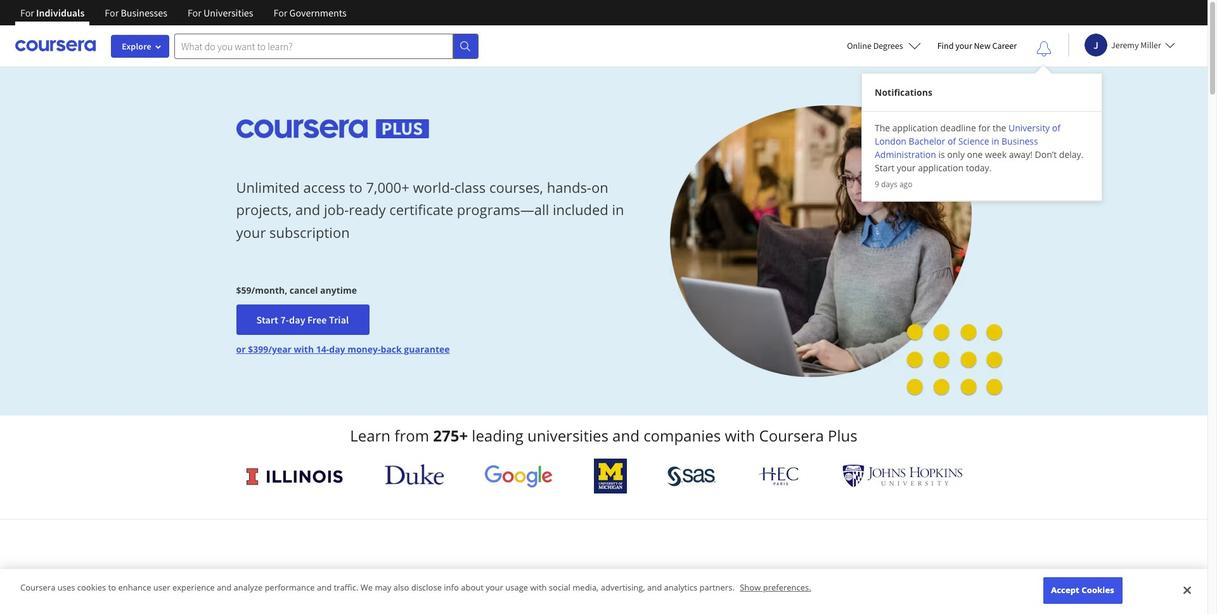 Task type: describe. For each thing, give the bounding box(es) containing it.
in inside university of london bachelor of science in business administration
[[992, 135, 1000, 147]]

start inside button
[[257, 314, 278, 326]]

2 horizontal spatial coursera
[[760, 425, 824, 446]]

one
[[968, 148, 984, 160]]

don't
[[1036, 148, 1058, 160]]

for for businesses
[[105, 6, 119, 19]]

find your new career
[[938, 40, 1017, 51]]

with left "analytics"
[[614, 563, 655, 590]]

uses
[[58, 582, 75, 593]]

sas image
[[668, 466, 716, 486]]

only
[[948, 148, 965, 160]]

1 vertical spatial day
[[329, 343, 345, 355]]

about
[[461, 582, 484, 593]]

accept
[[1052, 584, 1080, 596]]

away!
[[1010, 148, 1033, 160]]

coursera image
[[15, 36, 96, 56]]

cookies
[[77, 582, 106, 593]]

leading
[[472, 425, 524, 446]]

administration
[[875, 148, 937, 160]]

back
[[381, 343, 402, 355]]

for individuals
[[20, 6, 85, 19]]

new
[[975, 40, 991, 51]]

university of illinois at urbana-champaign image
[[245, 466, 344, 486]]

the
[[993, 122, 1007, 134]]

and up university of michigan image
[[613, 425, 640, 446]]

with right companies
[[725, 425, 756, 446]]

0 horizontal spatial plus
[[746, 563, 786, 590]]

governments
[[290, 6, 347, 19]]

privacy alert dialog
[[0, 569, 1208, 614]]

your right find
[[956, 40, 973, 51]]

start 7-day free trial button
[[236, 305, 370, 335]]

1 horizontal spatial of
[[1053, 122, 1061, 134]]

certificate
[[390, 200, 454, 219]]

user
[[153, 582, 170, 593]]

your inside is only one week away! don't delay. start your application today.
[[897, 162, 916, 174]]

1 horizontal spatial coursera
[[659, 563, 742, 590]]

your inside privacy alert dialog
[[486, 582, 504, 593]]

for for governments
[[274, 6, 288, 19]]

the application deadline for the
[[875, 122, 1009, 134]]

9 days ago
[[875, 179, 913, 190]]

for universities
[[188, 6, 253, 19]]

notifications
[[875, 86, 933, 98]]

275+
[[433, 425, 468, 446]]

days
[[882, 179, 898, 190]]

universities
[[204, 6, 253, 19]]

hands-
[[547, 178, 592, 197]]

deadline
[[941, 122, 977, 134]]

0 vertical spatial application
[[893, 122, 939, 134]]

may
[[375, 582, 392, 593]]

online degrees button
[[838, 32, 932, 60]]

with inside privacy alert dialog
[[531, 582, 547, 593]]

ago
[[900, 179, 913, 190]]

$399
[[248, 343, 268, 355]]

world-
[[413, 178, 455, 197]]

is only one week away! don't delay. start your application today.
[[875, 148, 1084, 174]]

and left analyze
[[217, 582, 232, 593]]

johns hopkins university image
[[843, 464, 963, 488]]

the
[[875, 122, 891, 134]]

9
[[875, 179, 880, 190]]

for governments
[[274, 6, 347, 19]]

miller
[[1141, 39, 1162, 50]]

subscription
[[270, 222, 350, 241]]

online
[[848, 40, 872, 51]]

cookies
[[1082, 584, 1115, 596]]

free
[[308, 314, 327, 326]]

jeremy miller
[[1112, 39, 1162, 50]]

or $399 /year with 14-day money-back guarantee
[[236, 343, 450, 355]]

learn from 275+ leading universities and companies with coursera plus
[[350, 425, 858, 446]]

explore
[[122, 41, 151, 52]]

programs—all
[[457, 200, 549, 219]]

your left social
[[505, 563, 547, 590]]

What do you want to learn? text field
[[174, 33, 454, 59]]

jeremy
[[1112, 39, 1140, 50]]

today.
[[967, 162, 992, 174]]

and inside unlimited access to 7,000+ world-class courses, hands-on projects, and job-ready certificate programs—all included in your subscription
[[296, 200, 320, 219]]

from
[[395, 425, 429, 446]]

unlimited
[[236, 178, 300, 197]]

access
[[304, 178, 346, 197]]

anytime
[[320, 284, 357, 296]]

show
[[740, 582, 761, 593]]

for
[[979, 122, 991, 134]]

14-
[[316, 343, 329, 355]]

individuals
[[36, 6, 85, 19]]

advertising,
[[601, 582, 646, 593]]

/month,
[[251, 284, 287, 296]]

disclose
[[411, 582, 442, 593]]

projects,
[[236, 200, 292, 219]]

for businesses
[[105, 6, 167, 19]]

invest
[[423, 563, 479, 590]]

we
[[361, 582, 373, 593]]

google image
[[485, 464, 553, 488]]

and left traffic.
[[317, 582, 332, 593]]

coursera plus image
[[236, 119, 429, 138]]

delay.
[[1060, 148, 1084, 160]]

ready
[[349, 200, 386, 219]]

coursera inside privacy alert dialog
[[20, 582, 55, 593]]

learn
[[350, 425, 391, 446]]

with left the 14-
[[294, 343, 314, 355]]

to inside unlimited access to 7,000+ world-class courses, hands-on projects, and job-ready certificate programs—all included in your subscription
[[349, 178, 363, 197]]

for for universities
[[188, 6, 202, 19]]



Task type: locate. For each thing, give the bounding box(es) containing it.
preferences.
[[764, 582, 812, 593]]

1 vertical spatial to
[[108, 582, 116, 593]]

in inside unlimited access to 7,000+ world-class courses, hands-on projects, and job-ready certificate programs—all included in your subscription
[[612, 200, 625, 219]]

0 vertical spatial plus
[[828, 425, 858, 446]]

0 horizontal spatial start
[[257, 314, 278, 326]]

degrees
[[874, 40, 904, 51]]

/year
[[268, 343, 292, 355]]

courses,
[[490, 178, 544, 197]]

start inside is only one week away! don't delay. start your application today.
[[875, 162, 895, 174]]

1 horizontal spatial start
[[875, 162, 895, 174]]

in right included
[[612, 200, 625, 219]]

cancel
[[290, 284, 318, 296]]

invest in your career with coursera plus
[[423, 563, 786, 590]]

0 horizontal spatial of
[[948, 135, 957, 147]]

career
[[551, 563, 610, 590]]

in up week
[[992, 135, 1000, 147]]

with left social
[[531, 582, 547, 593]]

coursera
[[760, 425, 824, 446], [659, 563, 742, 590], [20, 582, 55, 593]]

in
[[992, 135, 1000, 147], [612, 200, 625, 219], [483, 563, 501, 590]]

universities
[[528, 425, 609, 446]]

your down administration
[[897, 162, 916, 174]]

money-
[[348, 343, 381, 355]]

university of london bachelor of science in business administration link
[[875, 122, 1061, 160]]

0 vertical spatial to
[[349, 178, 363, 197]]

find
[[938, 40, 954, 51]]

businesses
[[121, 6, 167, 19]]

1 vertical spatial of
[[948, 135, 957, 147]]

usage
[[506, 582, 528, 593]]

week
[[986, 148, 1007, 160]]

traffic.
[[334, 582, 359, 593]]

2 vertical spatial in
[[483, 563, 501, 590]]

for left governments
[[274, 6, 288, 19]]

for for individuals
[[20, 6, 34, 19]]

or
[[236, 343, 246, 355]]

performance
[[265, 582, 315, 593]]

3 for from the left
[[188, 6, 202, 19]]

your
[[956, 40, 973, 51], [897, 162, 916, 174], [236, 222, 266, 241], [505, 563, 547, 590], [486, 582, 504, 593]]

to up ready
[[349, 178, 363, 197]]

application down the is
[[919, 162, 964, 174]]

0 horizontal spatial in
[[483, 563, 501, 590]]

to right cookies
[[108, 582, 116, 593]]

science
[[959, 135, 990, 147]]

of up only
[[948, 135, 957, 147]]

and left "analytics"
[[648, 582, 662, 593]]

your right about
[[486, 582, 504, 593]]

also
[[394, 582, 409, 593]]

1 vertical spatial plus
[[746, 563, 786, 590]]

included
[[553, 200, 609, 219]]

0 vertical spatial start
[[875, 162, 895, 174]]

show preferences. link
[[740, 582, 812, 593]]

day left money-
[[329, 343, 345, 355]]

university of michigan image
[[594, 459, 627, 494]]

1 vertical spatial start
[[257, 314, 278, 326]]

for left individuals
[[20, 6, 34, 19]]

day
[[289, 314, 306, 326], [329, 343, 345, 355]]

0 vertical spatial day
[[289, 314, 306, 326]]

analytics
[[665, 582, 698, 593]]

2 horizontal spatial in
[[992, 135, 1000, 147]]

for left "universities"
[[188, 6, 202, 19]]

0 horizontal spatial day
[[289, 314, 306, 326]]

find your new career link
[[932, 38, 1024, 54]]

4 for from the left
[[274, 6, 288, 19]]

guarantee
[[404, 343, 450, 355]]

your inside unlimited access to 7,000+ world-class courses, hands-on projects, and job-ready certificate programs—all included in your subscription
[[236, 222, 266, 241]]

7,000+
[[366, 178, 410, 197]]

your down 'projects,'
[[236, 222, 266, 241]]

None search field
[[174, 33, 479, 59]]

start 7-day free trial
[[257, 314, 349, 326]]

1 horizontal spatial day
[[329, 343, 345, 355]]

social
[[549, 582, 571, 593]]

class
[[455, 178, 486, 197]]

0 vertical spatial in
[[992, 135, 1000, 147]]

0 horizontal spatial coursera
[[20, 582, 55, 593]]

on
[[592, 178, 609, 197]]

duke university image
[[385, 464, 444, 485]]

job-
[[324, 200, 349, 219]]

explore button
[[111, 35, 169, 58]]

university of london bachelor of science in business administration
[[875, 122, 1061, 160]]

partners.
[[700, 582, 735, 593]]

application inside is only one week away! don't delay. start your application today.
[[919, 162, 964, 174]]

help center image
[[1175, 581, 1191, 596]]

banner navigation
[[10, 0, 357, 35]]

accept cookies button
[[1044, 577, 1123, 604]]

of right the university
[[1053, 122, 1061, 134]]

1 vertical spatial in
[[612, 200, 625, 219]]

day inside button
[[289, 314, 306, 326]]

application
[[893, 122, 939, 134], [919, 162, 964, 174]]

1 horizontal spatial to
[[349, 178, 363, 197]]

7-
[[281, 314, 289, 326]]

and up subscription
[[296, 200, 320, 219]]

in left usage
[[483, 563, 501, 590]]

enhance
[[118, 582, 151, 593]]

university
[[1009, 122, 1051, 134]]

unlimited access to 7,000+ world-class courses, hands-on projects, and job-ready certificate programs—all included in your subscription
[[236, 178, 625, 241]]

1 horizontal spatial plus
[[828, 425, 858, 446]]

start left 7-
[[257, 314, 278, 326]]

to inside privacy alert dialog
[[108, 582, 116, 593]]

1 horizontal spatial in
[[612, 200, 625, 219]]

accept cookies
[[1052, 584, 1115, 596]]

hec paris image
[[757, 463, 802, 489]]

0 vertical spatial of
[[1053, 122, 1061, 134]]

bachelor
[[909, 135, 946, 147]]

analyze
[[234, 582, 263, 593]]

hide notifications image
[[1037, 41, 1052, 56]]

info
[[444, 582, 459, 593]]

start up days on the top of the page
[[875, 162, 895, 174]]

of
[[1053, 122, 1061, 134], [948, 135, 957, 147]]

online degrees
[[848, 40, 904, 51]]

0 horizontal spatial to
[[108, 582, 116, 593]]

day left free
[[289, 314, 306, 326]]

1 vertical spatial application
[[919, 162, 964, 174]]

2 for from the left
[[105, 6, 119, 19]]

media,
[[573, 582, 599, 593]]

experience
[[173, 582, 215, 593]]

london
[[875, 135, 907, 147]]

is
[[939, 148, 946, 160]]

j
[[1094, 38, 1099, 51]]

1 for from the left
[[20, 6, 34, 19]]

application up bachelor
[[893, 122, 939, 134]]

for
[[20, 6, 34, 19], [105, 6, 119, 19], [188, 6, 202, 19], [274, 6, 288, 19]]

coursera uses cookies to enhance user experience and analyze performance and traffic. we may also disclose info about your usage with social media, advertising, and analytics partners. show preferences.
[[20, 582, 812, 593]]

plus
[[828, 425, 858, 446], [746, 563, 786, 590]]

for left businesses
[[105, 6, 119, 19]]

$59
[[236, 284, 251, 296]]

business
[[1002, 135, 1039, 147]]

$59 /month, cancel anytime
[[236, 284, 357, 296]]



Task type: vqa. For each thing, say whether or not it's contained in the screenshot.
leftmost exempt
no



